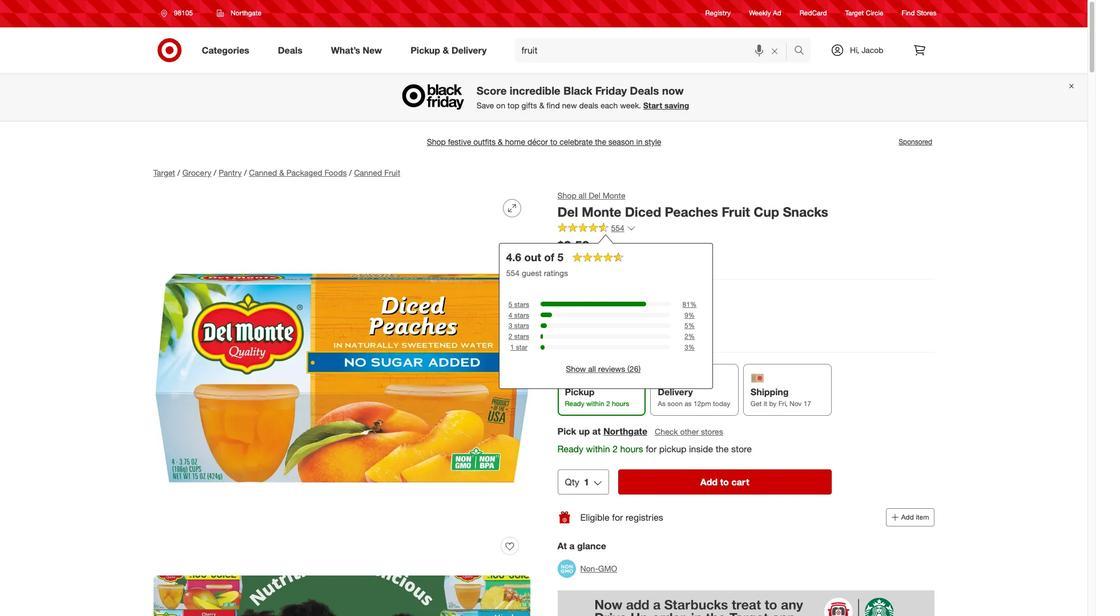 Task type: vqa. For each thing, say whether or not it's contained in the screenshot.
"Up" within Need a pick-me-up? Place your order in the Target app once your Drive Up order is ready & a Target team member will bring your Starbucks order along with your purchase.
no



Task type: describe. For each thing, give the bounding box(es) containing it.
check other stores button
[[654, 426, 724, 439]]

4 for 4
[[569, 318, 574, 330]]

get
[[751, 400, 762, 408]]

pickup & delivery
[[411, 44, 487, 56]]

find stores link
[[902, 8, 937, 18]]

1 vertical spatial 1
[[584, 477, 589, 488]]

canned & packaged foods link
[[249, 168, 347, 178]]

1 horizontal spatial del
[[589, 191, 600, 200]]

1 vertical spatial del
[[557, 204, 578, 220]]

weekly ad link
[[749, 8, 781, 18]]

4 stars
[[508, 311, 529, 319]]

at
[[557, 541, 567, 552]]

packaged
[[287, 168, 322, 178]]

4.6
[[506, 250, 521, 264]]

snacks
[[783, 204, 828, 220]]

qty 1
[[565, 477, 589, 488]]

3 %
[[684, 343, 695, 352]]

4 / from the left
[[349, 168, 352, 178]]

(26)
[[627, 364, 641, 374]]

1 vertical spatial within
[[586, 444, 610, 455]]

ready inside pickup ready within 2 hours
[[565, 400, 584, 408]]

pantry
[[219, 168, 242, 178]]

3 stars
[[508, 322, 529, 330]]

ratings
[[544, 268, 568, 278]]

3 for 3 stars
[[508, 322, 512, 330]]

0 vertical spatial advertisement region
[[144, 128, 943, 156]]

guest
[[522, 268, 542, 278]]

of
[[544, 250, 554, 264]]

% for 3
[[688, 343, 695, 352]]

registry link
[[705, 8, 731, 18]]

registry
[[705, 9, 731, 17]]

0 vertical spatial 5
[[557, 250, 564, 264]]

9 %
[[684, 311, 695, 319]]

search
[[789, 45, 816, 57]]

target link
[[153, 168, 175, 178]]

save
[[477, 101, 494, 110]]

hi, jacob
[[850, 45, 883, 55]]

del monte diced peaches fruit cup snacks, 1 of 5 image
[[153, 190, 530, 567]]

554 for 554
[[611, 223, 624, 233]]

within inside pickup ready within 2 hours
[[586, 400, 604, 408]]

grocery
[[182, 168, 211, 178]]

% for 81
[[690, 300, 697, 309]]

deals inside score incredible black friday deals now save on top gifts & find new deals each week. start saving
[[630, 84, 659, 97]]

add to cart button
[[618, 470, 832, 495]]

2 down northgate button at the bottom
[[613, 444, 618, 455]]

add item button
[[886, 509, 934, 527]]

stars for 2 stars
[[514, 332, 529, 341]]

all for show all reviews (26)
[[588, 364, 596, 374]]

2 horizontal spatial 4
[[587, 292, 592, 303]]

0 vertical spatial monte
[[603, 191, 626, 200]]

0 vertical spatial fruit
[[384, 168, 400, 178]]

categories
[[202, 44, 249, 56]]

1 star
[[510, 343, 527, 352]]

0 vertical spatial for
[[646, 444, 657, 455]]

canned fruit link
[[354, 168, 400, 178]]

on
[[496, 101, 505, 110]]

count
[[557, 292, 582, 303]]

0 vertical spatial at
[[557, 257, 564, 266]]

categories link
[[192, 38, 264, 63]]

554 guest ratings
[[506, 268, 568, 278]]

non-gmo
[[580, 564, 617, 574]]

add for add to cart
[[700, 477, 718, 488]]

delivery as soon as 12pm today
[[658, 387, 730, 408]]

new
[[562, 101, 577, 110]]

by
[[769, 400, 777, 408]]

check other stores
[[655, 427, 723, 437]]

store
[[731, 444, 752, 455]]

3 / from the left
[[244, 168, 247, 178]]

1 horizontal spatial at
[[592, 426, 601, 438]]

1 horizontal spatial &
[[443, 44, 449, 56]]

black
[[564, 84, 592, 97]]

98105 button
[[153, 3, 205, 23]]

circle
[[866, 9, 884, 17]]

target / grocery / pantry / canned & packaged foods / canned fruit
[[153, 168, 400, 178]]

1 vertical spatial ready
[[557, 444, 584, 455]]

glance
[[577, 541, 606, 552]]

a
[[569, 541, 575, 552]]

diced
[[625, 204, 661, 220]]

northgate inside dropdown button
[[231, 9, 262, 17]]

ad
[[773, 9, 781, 17]]

stars for 3 stars
[[514, 322, 529, 330]]

pickup
[[659, 444, 687, 455]]

pick up at northgate
[[557, 426, 647, 438]]

friday
[[595, 84, 627, 97]]

today
[[713, 400, 730, 408]]

find
[[902, 9, 915, 17]]

9
[[684, 311, 688, 319]]

as
[[685, 400, 692, 408]]

1 canned from the left
[[249, 168, 277, 178]]

start
[[643, 101, 662, 110]]

show all reviews (26) button
[[566, 364, 641, 375]]

target for target / grocery / pantry / canned & packaged foods / canned fruit
[[153, 168, 175, 178]]

check
[[655, 427, 678, 437]]

nov
[[790, 400, 802, 408]]

image gallery element
[[153, 190, 530, 617]]

score
[[477, 84, 507, 97]]

search button
[[789, 38, 816, 65]]

(
[[592, 242, 594, 252]]

to
[[720, 477, 729, 488]]

each
[[601, 101, 618, 110]]

0 horizontal spatial deals
[[278, 44, 302, 56]]

2 stars
[[508, 332, 529, 341]]

up
[[579, 426, 590, 438]]

1 vertical spatial hours
[[620, 444, 643, 455]]

delivery inside pickup & delivery link
[[452, 44, 487, 56]]

5 %
[[684, 322, 695, 330]]

group containing count
[[556, 291, 934, 341]]

peaches
[[665, 204, 718, 220]]

ready within 2 hours for pickup inside the store
[[557, 444, 752, 455]]

add item
[[901, 513, 929, 522]]

pick
[[557, 426, 576, 438]]

$3.59 ( $0.24 /ounce )
[[557, 237, 640, 253]]

qty
[[565, 477, 579, 488]]

4.6 out of 5
[[506, 250, 564, 264]]

12pm
[[694, 400, 711, 408]]



Task type: locate. For each thing, give the bounding box(es) containing it.
delivery inside the delivery as soon as 12pm today
[[658, 387, 693, 398]]

week.
[[620, 101, 641, 110]]

4 down count
[[569, 318, 574, 330]]

add to cart
[[700, 477, 749, 488]]

% up 9 %
[[690, 300, 697, 309]]

1 vertical spatial &
[[539, 101, 544, 110]]

1 horizontal spatial target
[[845, 9, 864, 17]]

all
[[579, 191, 586, 200], [588, 364, 596, 374]]

all inside button
[[588, 364, 596, 374]]

within up pick up at northgate
[[586, 400, 604, 408]]

stars up 2 stars
[[514, 322, 529, 330]]

monte
[[603, 191, 626, 200], [582, 204, 621, 220]]

4 right count
[[587, 292, 592, 303]]

item
[[916, 513, 929, 522]]

/ right pantry link
[[244, 168, 247, 178]]

all right shop
[[579, 191, 586, 200]]

0 horizontal spatial 1
[[510, 343, 514, 352]]

0 horizontal spatial northgate
[[231, 9, 262, 17]]

grocery link
[[182, 168, 211, 178]]

northgate
[[231, 9, 262, 17], [567, 257, 603, 266], [603, 426, 647, 438]]

top
[[508, 101, 519, 110]]

1 horizontal spatial pickup
[[565, 387, 595, 398]]

2 up 1 star
[[508, 332, 512, 341]]

5 for 5 %
[[684, 322, 688, 330]]

0 horizontal spatial delivery
[[452, 44, 487, 56]]

0 horizontal spatial 554
[[506, 268, 520, 278]]

554 up /ounce
[[611, 223, 624, 233]]

0 horizontal spatial target
[[153, 168, 175, 178]]

1 vertical spatial delivery
[[658, 387, 693, 398]]

redcard
[[800, 9, 827, 17]]

0 horizontal spatial pickup
[[411, 44, 440, 56]]

1 vertical spatial at
[[592, 426, 601, 438]]

% down 9 %
[[688, 322, 695, 330]]

hours up northgate button at the bottom
[[612, 400, 629, 408]]

at northgate
[[557, 257, 603, 266]]

pickup for ready
[[565, 387, 595, 398]]

/ right foods
[[349, 168, 352, 178]]

2 horizontal spatial &
[[539, 101, 544, 110]]

all right show
[[588, 364, 596, 374]]

target left grocery
[[153, 168, 175, 178]]

2 up pick up at northgate
[[606, 400, 610, 408]]

5 stars
[[508, 300, 529, 309]]

canned right pantry
[[249, 168, 277, 178]]

1 horizontal spatial fruit
[[722, 204, 750, 220]]

stars for 5 stars
[[514, 300, 529, 309]]

pickup for &
[[411, 44, 440, 56]]

2 horizontal spatial 5
[[684, 322, 688, 330]]

target
[[845, 9, 864, 17], [153, 168, 175, 178]]

saving
[[665, 101, 689, 110]]

1 vertical spatial monte
[[582, 204, 621, 220]]

0 vertical spatial all
[[579, 191, 586, 200]]

deals left what's
[[278, 44, 302, 56]]

target inside target circle link
[[845, 9, 864, 17]]

1 horizontal spatial for
[[646, 444, 657, 455]]

what's
[[331, 44, 360, 56]]

stars down 5 stars
[[514, 311, 529, 319]]

fruit left cup
[[722, 204, 750, 220]]

4 stars from the top
[[514, 332, 529, 341]]

registries
[[626, 512, 663, 523]]

stars up '4 stars'
[[514, 300, 529, 309]]

canned right foods
[[354, 168, 382, 178]]

ready up pick
[[565, 400, 584, 408]]

gmo
[[598, 564, 617, 574]]

0 vertical spatial target
[[845, 9, 864, 17]]

weekly
[[749, 9, 771, 17]]

northgate down (
[[567, 257, 603, 266]]

81
[[683, 300, 690, 309]]

what's new
[[331, 44, 382, 56]]

shop
[[557, 191, 576, 200]]

cup
[[754, 204, 779, 220]]

5 up '4 stars'
[[508, 300, 512, 309]]

inside
[[689, 444, 713, 455]]

3 for 3 %
[[684, 343, 688, 352]]

for right eligible
[[612, 512, 623, 523]]

0 horizontal spatial add
[[700, 477, 718, 488]]

non-gmo button
[[557, 557, 617, 582]]

del down shop
[[557, 204, 578, 220]]

0 vertical spatial 1
[[510, 343, 514, 352]]

fruit
[[384, 168, 400, 178], [722, 204, 750, 220]]

2 vertical spatial &
[[279, 168, 284, 178]]

554 link
[[557, 222, 636, 236]]

3 stars from the top
[[514, 322, 529, 330]]

% up 5 %
[[688, 311, 695, 319]]

1 horizontal spatial delivery
[[658, 387, 693, 398]]

1 vertical spatial 5
[[508, 300, 512, 309]]

target circle
[[845, 9, 884, 17]]

now
[[662, 84, 684, 97]]

pickup right "new" on the left top of the page
[[411, 44, 440, 56]]

group
[[556, 291, 934, 341]]

2 vertical spatial 5
[[684, 322, 688, 330]]

554
[[611, 223, 624, 233], [506, 268, 520, 278]]

5
[[557, 250, 564, 264], [508, 300, 512, 309], [684, 322, 688, 330]]

1 horizontal spatial 4
[[569, 318, 574, 330]]

2 vertical spatial northgate
[[603, 426, 647, 438]]

0 vertical spatial pickup
[[411, 44, 440, 56]]

1 vertical spatial target
[[153, 168, 175, 178]]

0 horizontal spatial fruit
[[384, 168, 400, 178]]

/
[[177, 168, 180, 178], [214, 168, 216, 178], [244, 168, 247, 178], [349, 168, 352, 178]]

the
[[716, 444, 729, 455]]

2 %
[[684, 332, 695, 341]]

1 horizontal spatial canned
[[354, 168, 382, 178]]

deals link
[[268, 38, 317, 63]]

5 down 9
[[684, 322, 688, 330]]

1 horizontal spatial add
[[901, 513, 914, 522]]

pickup inside pickup ready within 2 hours
[[565, 387, 595, 398]]

% down 5 %
[[688, 332, 695, 341]]

monte up "diced"
[[603, 191, 626, 200]]

0 vertical spatial 3
[[508, 322, 512, 330]]

0 horizontal spatial &
[[279, 168, 284, 178]]

fri,
[[779, 400, 788, 408]]

northgate up ready within 2 hours for pickup inside the store
[[603, 426, 647, 438]]

1 vertical spatial pickup
[[565, 387, 595, 398]]

2 up 3 %
[[684, 332, 688, 341]]

554 inside 554 link
[[611, 223, 624, 233]]

show
[[566, 364, 586, 374]]

1
[[510, 343, 514, 352], [584, 477, 589, 488]]

1 vertical spatial add
[[901, 513, 914, 522]]

0 vertical spatial northgate
[[231, 9, 262, 17]]

/ right target link
[[177, 168, 180, 178]]

1 horizontal spatial 1
[[584, 477, 589, 488]]

stars up star
[[514, 332, 529, 341]]

What can we help you find? suggestions appear below search field
[[515, 38, 797, 63]]

0 vertical spatial &
[[443, 44, 449, 56]]

cart
[[732, 477, 749, 488]]

2 stars from the top
[[514, 311, 529, 319]]

advertisement region
[[144, 128, 943, 156], [557, 591, 934, 617]]

northgate up categories link at the top of the page
[[231, 9, 262, 17]]

1 horizontal spatial deals
[[630, 84, 659, 97]]

5 right of at the top
[[557, 250, 564, 264]]

within
[[586, 400, 604, 408], [586, 444, 610, 455]]

hi,
[[850, 45, 859, 55]]

1 horizontal spatial 5
[[557, 250, 564, 264]]

2 / from the left
[[214, 168, 216, 178]]

& inside score incredible black friday deals now save on top gifts & find new deals each week. start saving
[[539, 101, 544, 110]]

0 horizontal spatial 4
[[508, 311, 512, 319]]

0 vertical spatial del
[[589, 191, 600, 200]]

0 vertical spatial delivery
[[452, 44, 487, 56]]

0 horizontal spatial all
[[579, 191, 586, 200]]

at right of at the top
[[557, 257, 564, 266]]

1 horizontal spatial all
[[588, 364, 596, 374]]

% for 2
[[688, 332, 695, 341]]

gifts
[[522, 101, 537, 110]]

1 vertical spatial deals
[[630, 84, 659, 97]]

fruit right foods
[[384, 168, 400, 178]]

new
[[363, 44, 382, 56]]

0 vertical spatial within
[[586, 400, 604, 408]]

within down pick up at northgate
[[586, 444, 610, 455]]

4 link
[[559, 311, 584, 336]]

1 vertical spatial all
[[588, 364, 596, 374]]

add for add item
[[901, 513, 914, 522]]

1 vertical spatial fruit
[[722, 204, 750, 220]]

4 for 4 stars
[[508, 311, 512, 319]]

/ounce
[[613, 242, 638, 252]]

monte up 554 link
[[582, 204, 621, 220]]

add
[[700, 477, 718, 488], [901, 513, 914, 522]]

17
[[804, 400, 811, 408]]

1 vertical spatial for
[[612, 512, 623, 523]]

0 horizontal spatial del
[[557, 204, 578, 220]]

hours
[[612, 400, 629, 408], [620, 444, 643, 455]]

0 vertical spatial 554
[[611, 223, 624, 233]]

soon
[[668, 400, 683, 408]]

0 horizontal spatial canned
[[249, 168, 277, 178]]

all inside "shop all del monte del monte diced peaches fruit cup snacks"
[[579, 191, 586, 200]]

pickup
[[411, 44, 440, 56], [565, 387, 595, 398]]

1 left star
[[510, 343, 514, 352]]

non-
[[580, 564, 598, 574]]

2 inside pickup ready within 2 hours
[[606, 400, 610, 408]]

1 horizontal spatial 3
[[684, 343, 688, 352]]

% for 5
[[688, 322, 695, 330]]

target for target circle
[[845, 9, 864, 17]]

for left pickup
[[646, 444, 657, 455]]

del
[[589, 191, 600, 200], [557, 204, 578, 220]]

0 horizontal spatial at
[[557, 257, 564, 266]]

pickup down show
[[565, 387, 595, 398]]

add left to
[[700, 477, 718, 488]]

shipping
[[751, 387, 789, 398]]

98105
[[174, 9, 193, 17]]

0 horizontal spatial 5
[[508, 300, 512, 309]]

eligible
[[580, 512, 610, 523]]

2 canned from the left
[[354, 168, 382, 178]]

0 vertical spatial hours
[[612, 400, 629, 408]]

find
[[547, 101, 560, 110]]

1 stars from the top
[[514, 300, 529, 309]]

deals
[[579, 101, 598, 110]]

del right shop
[[589, 191, 600, 200]]

target left circle
[[845, 9, 864, 17]]

1 horizontal spatial 554
[[611, 223, 624, 233]]

3 down 2 %
[[684, 343, 688, 352]]

count 4
[[557, 292, 592, 303]]

0 horizontal spatial for
[[612, 512, 623, 523]]

pantry link
[[219, 168, 242, 178]]

1 / from the left
[[177, 168, 180, 178]]

1 vertical spatial 554
[[506, 268, 520, 278]]

0 vertical spatial ready
[[565, 400, 584, 408]]

2 horizontal spatial northgate
[[603, 426, 647, 438]]

ready down pick
[[557, 444, 584, 455]]

stars for 4 stars
[[514, 311, 529, 319]]

1 vertical spatial 3
[[684, 343, 688, 352]]

0 vertical spatial add
[[700, 477, 718, 488]]

at right the up
[[592, 426, 601, 438]]

% for 9
[[688, 311, 695, 319]]

delivery up soon
[[658, 387, 693, 398]]

554 for 554 guest ratings
[[506, 268, 520, 278]]

hours down northgate button at the bottom
[[620, 444, 643, 455]]

5 for 5 stars
[[508, 300, 512, 309]]

deals up start
[[630, 84, 659, 97]]

1 vertical spatial advertisement region
[[557, 591, 934, 617]]

delivery up score
[[452, 44, 487, 56]]

add left item
[[901, 513, 914, 522]]

0 vertical spatial deals
[[278, 44, 302, 56]]

canned
[[249, 168, 277, 178], [354, 168, 382, 178]]

star
[[516, 343, 527, 352]]

as
[[658, 400, 666, 408]]

redcard link
[[800, 8, 827, 18]]

4 down 5 stars
[[508, 311, 512, 319]]

fruit inside "shop all del monte del monte diced peaches fruit cup snacks"
[[722, 204, 750, 220]]

554 down 4.6
[[506, 268, 520, 278]]

/ left pantry link
[[214, 168, 216, 178]]

1 right qty
[[584, 477, 589, 488]]

what's new link
[[321, 38, 396, 63]]

pickup ready within 2 hours
[[565, 387, 629, 408]]

delivery
[[452, 44, 487, 56], [658, 387, 693, 398]]

1 vertical spatial northgate
[[567, 257, 603, 266]]

stars
[[514, 300, 529, 309], [514, 311, 529, 319], [514, 322, 529, 330], [514, 332, 529, 341]]

&
[[443, 44, 449, 56], [539, 101, 544, 110], [279, 168, 284, 178]]

it
[[764, 400, 767, 408]]

3 up 2 stars
[[508, 322, 512, 330]]

1 horizontal spatial northgate
[[567, 257, 603, 266]]

% down 2 %
[[688, 343, 695, 352]]

all for shop all del monte del monte diced peaches fruit cup snacks
[[579, 191, 586, 200]]

shipping get it by fri, nov 17
[[751, 387, 811, 408]]

out
[[524, 250, 541, 264]]

foods
[[325, 168, 347, 178]]

hours inside pickup ready within 2 hours
[[612, 400, 629, 408]]

0 horizontal spatial 3
[[508, 322, 512, 330]]

stores
[[701, 427, 723, 437]]



